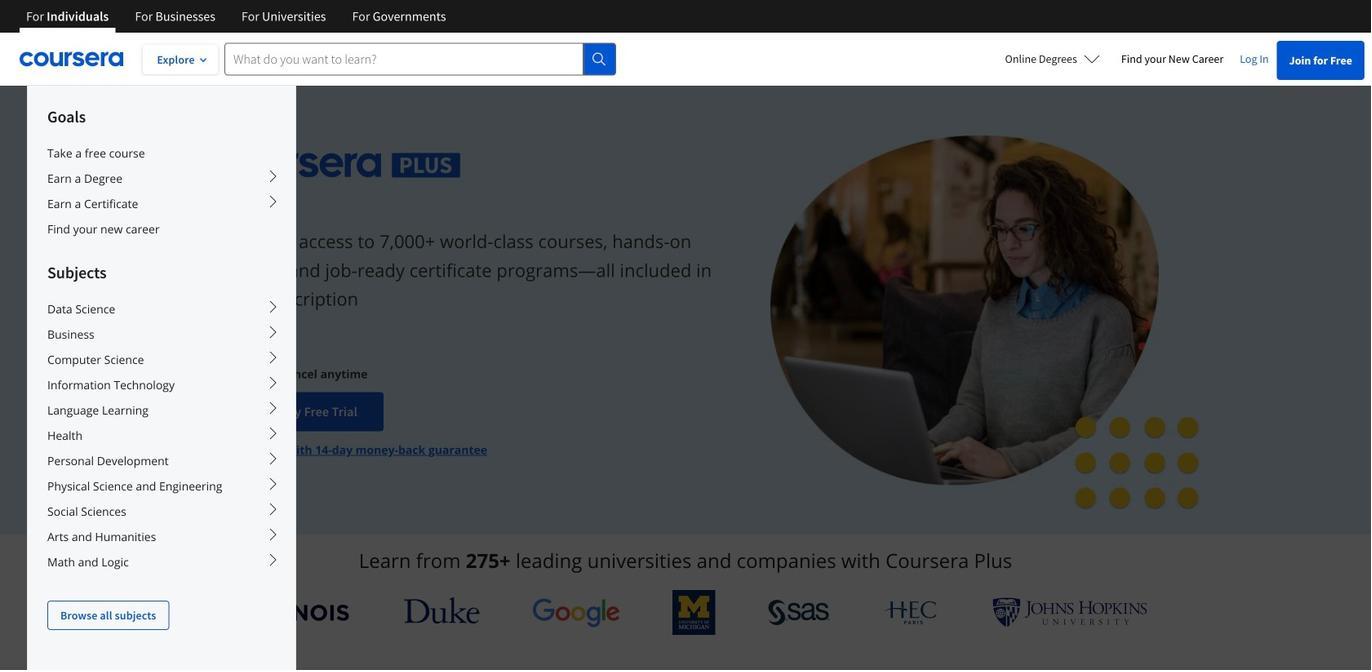 Task type: describe. For each thing, give the bounding box(es) containing it.
banner navigation
[[13, 0, 459, 33]]

sas image
[[768, 599, 830, 626]]

google image
[[532, 597, 620, 628]]

university of illinois at urbana-champaign image
[[224, 599, 351, 626]]

explore menu element
[[28, 86, 295, 630]]



Task type: vqa. For each thing, say whether or not it's contained in the screenshot.
3
no



Task type: locate. For each thing, give the bounding box(es) containing it.
None search field
[[224, 43, 616, 75]]

duke university image
[[404, 597, 480, 624]]

hec paris image
[[883, 596, 940, 629]]

university of michigan image
[[673, 590, 715, 635]]

johns hopkins university image
[[992, 597, 1147, 628]]

coursera plus image
[[212, 153, 461, 178]]

coursera image
[[20, 46, 123, 72]]

What do you want to learn? text field
[[224, 43, 584, 75]]



